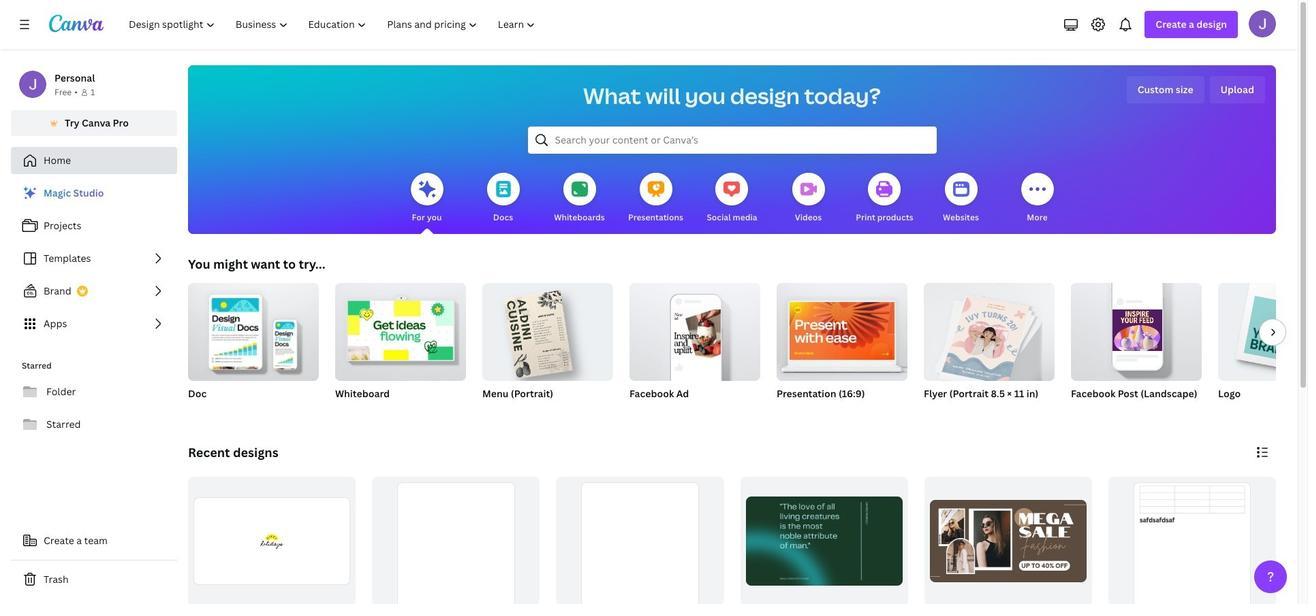 Task type: locate. For each thing, give the bounding box(es) containing it.
group
[[188, 278, 319, 418], [188, 278, 319, 382], [335, 278, 466, 418], [335, 278, 466, 382], [482, 278, 613, 418], [482, 278, 613, 382], [924, 278, 1055, 418], [924, 278, 1055, 386], [1071, 278, 1202, 418], [1071, 278, 1202, 382], [629, 283, 760, 418], [629, 283, 760, 382], [777, 283, 907, 418], [1218, 283, 1308, 418], [1218, 283, 1308, 382], [188, 478, 356, 605], [372, 478, 540, 605], [924, 478, 1092, 605], [1108, 478, 1276, 605]]

None search field
[[528, 127, 936, 154]]

Search search field
[[555, 127, 909, 153]]

list
[[11, 180, 177, 338]]



Task type: describe. For each thing, give the bounding box(es) containing it.
top level navigation element
[[120, 11, 547, 38]]

jacob simon image
[[1249, 10, 1276, 37]]



Task type: vqa. For each thing, say whether or not it's contained in the screenshot.
the left Home
no



